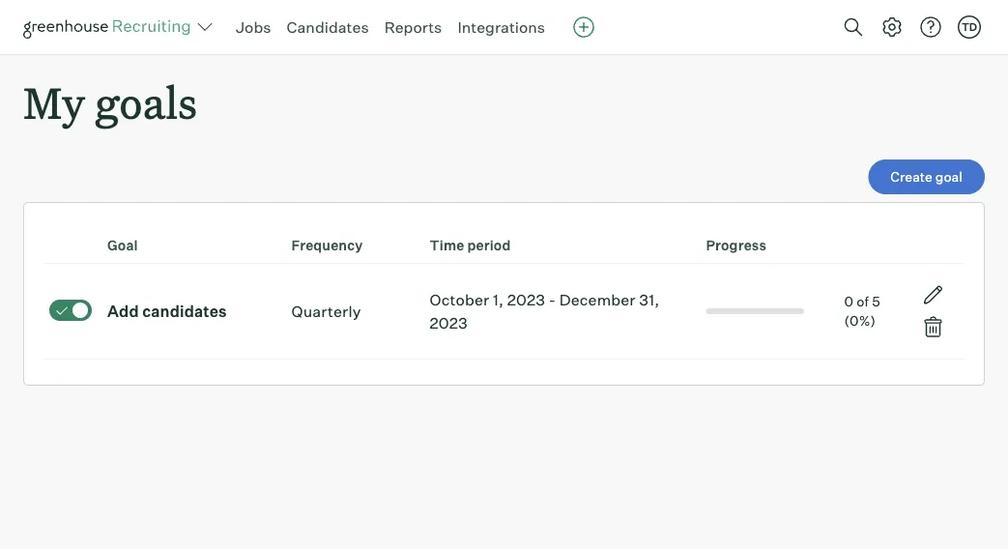 Task type: describe. For each thing, give the bounding box(es) containing it.
add
[[107, 302, 139, 321]]

frequency
[[292, 237, 363, 254]]

remove goal icon image
[[922, 315, 945, 339]]

my
[[23, 74, 85, 131]]

jobs link
[[236, 17, 271, 37]]

greenhouse recruiting image
[[23, 15, 197, 39]]

october
[[430, 290, 490, 310]]

time
[[430, 237, 465, 254]]

progress
[[706, 237, 767, 254]]

1 horizontal spatial 2023
[[507, 290, 546, 310]]

td button
[[958, 15, 982, 39]]

0 of 5 (0%)
[[845, 293, 881, 330]]

create goal button
[[869, 160, 986, 195]]

goals
[[95, 74, 197, 131]]

time period
[[430, 237, 511, 254]]

goal
[[936, 168, 963, 185]]

create goal
[[891, 168, 963, 185]]

period
[[468, 237, 511, 254]]

candidates link
[[287, 17, 369, 37]]

search image
[[842, 15, 866, 39]]

0 horizontal spatial 2023
[[430, 314, 468, 333]]

-
[[549, 290, 556, 310]]

of
[[857, 293, 869, 310]]

add candidates
[[107, 302, 227, 321]]

reports link
[[385, 17, 442, 37]]



Task type: locate. For each thing, give the bounding box(es) containing it.
jobs
[[236, 17, 271, 37]]

progress bar
[[706, 309, 805, 315]]

0
[[845, 293, 854, 310]]

create
[[891, 168, 933, 185]]

candidates
[[142, 302, 227, 321]]

integrations link
[[458, 17, 546, 37]]

quarterly
[[292, 302, 361, 321]]

2023 down october
[[430, 314, 468, 333]]

goal
[[107, 237, 138, 254]]

1 vertical spatial 2023
[[430, 314, 468, 333]]

td
[[962, 20, 978, 33]]

december
[[560, 290, 636, 310]]

2023 left the -
[[507, 290, 546, 310]]

my goals
[[23, 74, 197, 131]]

31,
[[640, 290, 660, 310]]

edit goal icon image
[[922, 284, 945, 307]]

td button
[[955, 12, 986, 43]]

1,
[[493, 290, 504, 310]]

None checkbox
[[49, 300, 92, 321]]

configure image
[[881, 15, 904, 39]]

october 1, 2023 - december 31, 2023
[[430, 290, 660, 333]]

candidates
[[287, 17, 369, 37]]

2023
[[507, 290, 546, 310], [430, 314, 468, 333]]

reports
[[385, 17, 442, 37]]

0 vertical spatial 2023
[[507, 290, 546, 310]]

5
[[873, 293, 881, 310]]

(0%)
[[845, 313, 876, 330]]

integrations
[[458, 17, 546, 37]]



Task type: vqa. For each thing, say whether or not it's contained in the screenshot.
5 on the right bottom
yes



